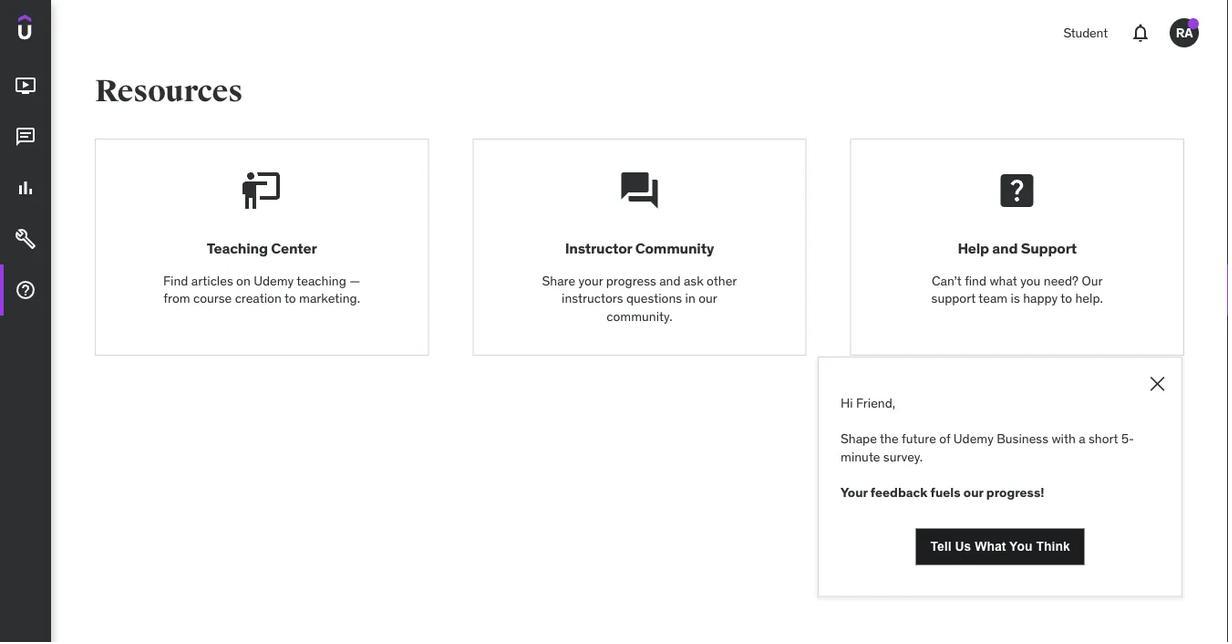 Task type: vqa. For each thing, say whether or not it's contained in the screenshot.
You
yes



Task type: locate. For each thing, give the bounding box(es) containing it.
a
[[1079, 430, 1086, 447]]

student
[[1064, 24, 1108, 41]]

our
[[699, 290, 718, 307], [964, 484, 984, 500]]

1 horizontal spatial our
[[964, 484, 984, 500]]

fuels
[[931, 484, 961, 500]]

1 to from the left
[[284, 290, 296, 307]]

0 horizontal spatial and
[[660, 272, 681, 289]]

udemy right of
[[954, 430, 994, 447]]

1 horizontal spatial and
[[993, 239, 1018, 258]]

2 to from the left
[[1061, 290, 1073, 307]]

short
[[1089, 430, 1119, 447]]

medium image
[[15, 126, 36, 148], [15, 177, 36, 199], [15, 279, 36, 301]]

ra
[[1176, 24, 1193, 41]]

1 horizontal spatial to
[[1061, 290, 1073, 307]]

shape the future of udemy business with a short 5- minute survey.
[[841, 430, 1135, 464]]

tell
[[931, 539, 952, 554]]

1 vertical spatial and
[[660, 272, 681, 289]]

medium image
[[15, 75, 36, 97], [15, 228, 36, 250]]

1 vertical spatial medium image
[[15, 177, 36, 199]]

minute
[[841, 448, 881, 464]]

instructor community
[[565, 239, 714, 258]]

udemy
[[254, 272, 294, 289], [954, 430, 994, 447]]

0 horizontal spatial our
[[699, 290, 718, 307]]

udemy image
[[18, 15, 101, 46]]

to
[[284, 290, 296, 307], [1061, 290, 1073, 307]]

can't find what you need? our support team is happy to help.
[[932, 272, 1103, 307]]

tell us what you think
[[931, 539, 1070, 554]]

1 horizontal spatial udemy
[[954, 430, 994, 447]]

3 medium image from the top
[[15, 279, 36, 301]]

—
[[349, 272, 360, 289]]

your
[[579, 272, 603, 289]]

share your progress and ask other instructors questions in our community.
[[542, 272, 737, 324]]

and inside share your progress and ask other instructors questions in our community.
[[660, 272, 681, 289]]

community.
[[607, 308, 673, 324]]

udemy up creation
[[254, 272, 294, 289]]

shape
[[841, 430, 877, 447]]

×
[[1148, 364, 1167, 398]]

× button
[[1148, 364, 1167, 398]]

× dialog
[[818, 357, 1183, 597]]

and
[[993, 239, 1018, 258], [660, 272, 681, 289]]

help and support
[[958, 239, 1077, 258]]

find articles on udemy teaching — from course creation to marketing.
[[163, 272, 360, 307]]

creation
[[235, 290, 282, 307]]

1 medium image from the top
[[15, 75, 36, 97]]

and right help
[[993, 239, 1018, 258]]

notifications image
[[1130, 22, 1152, 44]]

1 medium image from the top
[[15, 126, 36, 148]]

course
[[193, 290, 232, 307]]

0 horizontal spatial to
[[284, 290, 296, 307]]

udemy inside shape the future of udemy business with a short 5- minute survey.
[[954, 430, 994, 447]]

our inside × dialog
[[964, 484, 984, 500]]

0 vertical spatial and
[[993, 239, 1018, 258]]

ask
[[684, 272, 704, 289]]

future
[[902, 430, 936, 447]]

1 vertical spatial our
[[964, 484, 984, 500]]

0 vertical spatial medium image
[[15, 75, 36, 97]]

what
[[975, 539, 1006, 554]]

survey.
[[884, 448, 923, 464]]

to inside can't find what you need? our support team is happy to help.
[[1061, 290, 1073, 307]]

find
[[163, 272, 188, 289]]

feedback
[[871, 484, 928, 500]]

2 vertical spatial medium image
[[15, 279, 36, 301]]

you have alerts image
[[1188, 18, 1199, 29]]

with
[[1052, 430, 1076, 447]]

0 vertical spatial udemy
[[254, 272, 294, 289]]

what
[[990, 272, 1018, 289]]

our right in
[[699, 290, 718, 307]]

0 vertical spatial medium image
[[15, 126, 36, 148]]

articles
[[191, 272, 233, 289]]

happy
[[1023, 290, 1058, 307]]

udemy inside find articles on udemy teaching — from course creation to marketing.
[[254, 272, 294, 289]]

friend,
[[856, 394, 896, 411]]

our right fuels on the bottom of the page
[[964, 484, 984, 500]]

hi
[[841, 394, 853, 411]]

1 vertical spatial udemy
[[954, 430, 994, 447]]

support
[[932, 290, 976, 307]]

and left 'ask'
[[660, 272, 681, 289]]

to down need?
[[1061, 290, 1073, 307]]

to right creation
[[284, 290, 296, 307]]

of
[[940, 430, 951, 447]]

from
[[164, 290, 190, 307]]

on
[[236, 272, 251, 289]]

0 vertical spatial our
[[699, 290, 718, 307]]

1 vertical spatial medium image
[[15, 228, 36, 250]]

business
[[997, 430, 1049, 447]]

you
[[1010, 539, 1033, 554]]

0 horizontal spatial udemy
[[254, 272, 294, 289]]

is
[[1011, 290, 1020, 307]]



Task type: describe. For each thing, give the bounding box(es) containing it.
marketing.
[[299, 290, 360, 307]]

help
[[958, 239, 989, 258]]

progress
[[606, 272, 656, 289]]

think
[[1036, 539, 1070, 554]]

help.
[[1076, 290, 1103, 307]]

community
[[635, 239, 714, 258]]

instructor
[[565, 239, 632, 258]]

ra link
[[1163, 11, 1207, 55]]

resources
[[95, 72, 243, 110]]

in
[[685, 290, 696, 307]]

instructors
[[562, 290, 623, 307]]

you
[[1021, 272, 1041, 289]]

your feedback fuels our progress!
[[841, 484, 1048, 500]]

share
[[542, 272, 576, 289]]

your
[[841, 484, 868, 500]]

student link
[[1053, 11, 1119, 55]]

us
[[955, 539, 972, 554]]

need?
[[1044, 272, 1079, 289]]

progress!
[[987, 484, 1045, 500]]

the
[[880, 430, 899, 447]]

teaching center
[[207, 239, 317, 258]]

tell us what you think button
[[916, 529, 1085, 565]]

hi friend,
[[841, 394, 896, 411]]

teaching
[[207, 239, 268, 258]]

find
[[965, 272, 987, 289]]

to inside find articles on udemy teaching — from course creation to marketing.
[[284, 290, 296, 307]]

2 medium image from the top
[[15, 228, 36, 250]]

our inside share your progress and ask other instructors questions in our community.
[[699, 290, 718, 307]]

other
[[707, 272, 737, 289]]

questions
[[626, 290, 682, 307]]

team
[[979, 290, 1008, 307]]

our
[[1082, 272, 1103, 289]]

support
[[1021, 239, 1077, 258]]

2 medium image from the top
[[15, 177, 36, 199]]

can't
[[932, 272, 962, 289]]

teaching
[[297, 272, 346, 289]]

center
[[271, 239, 317, 258]]

5-
[[1122, 430, 1135, 447]]



